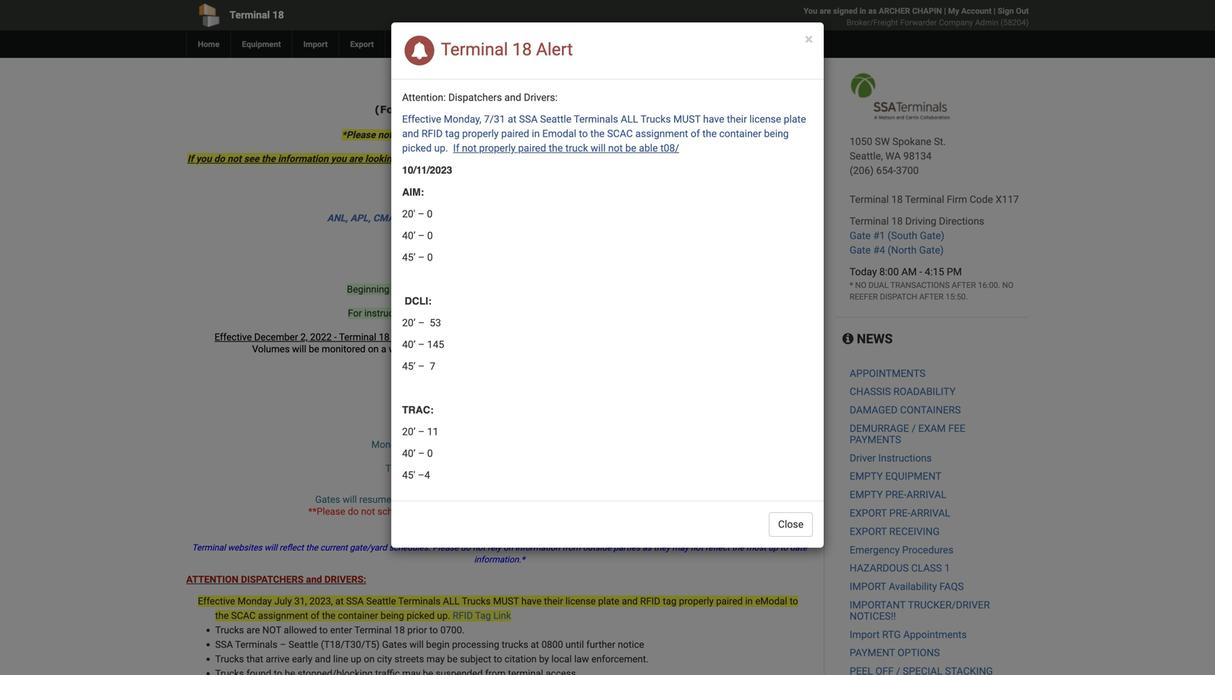 Task type: vqa. For each thing, say whether or not it's contained in the screenshot.
leftmost The T18
yes



Task type: locate. For each thing, give the bounding box(es) containing it.
2 export from the top
[[850, 526, 887, 538]]

effective monday, 7/31 at ssa seattle terminals all trucks must have their license plate and rfid tag properly paired in emodal to the scac assignment of the container being picked up.
[[402, 113, 806, 154]]

0 horizontal spatial plate
[[598, 595, 620, 607]]

1 vertical spatial a
[[381, 343, 387, 355]]

1 40' – 0 from the top
[[402, 230, 433, 242]]

that left the we
[[400, 129, 417, 141]]

home
[[198, 39, 220, 49]]

links
[[610, 153, 630, 165]]

no right *
[[855, 280, 867, 290]]

and left drivers:
[[505, 92, 522, 103]]

1 horizontal spatial reflect
[[706, 543, 730, 553]]

affect
[[471, 296, 496, 307]]

container inside effective monday july 31, 2023, at ssa seattle terminals all trucks must have their license plate and rfid tag properly paired in emodal to the scac assignment of the container being picked up.
[[338, 610, 378, 622]]

1 vertical spatial arrive
[[266, 653, 290, 665]]

will
[[591, 142, 606, 154], [470, 284, 484, 295], [438, 296, 452, 307], [392, 331, 406, 343], [292, 343, 306, 355], [696, 343, 710, 355], [343, 494, 357, 505], [264, 543, 277, 553], [410, 639, 424, 650]]

reflect left most
[[706, 543, 730, 553]]

refer down made
[[447, 153, 468, 165]]

basis
[[421, 343, 444, 355]]

18 up the equipment
[[272, 9, 284, 21]]

closing
[[473, 331, 503, 343]]

to inside terminal websites will reflect the current gate/yard schedules. please do not rely on information from outside parties as they may not reflect the most up to date information.*
[[780, 543, 788, 553]]

all inside effective monday, 7/31 at ssa seattle terminals all trucks must have their license plate and rfid tag properly paired in emodal to the scac assignment of the container being picked up.
[[621, 113, 638, 125]]

empty down driver
[[850, 470, 883, 482]]

are for as
[[820, 6, 831, 16]]

ssa down attention
[[215, 639, 233, 650]]

have right the we
[[434, 129, 455, 141]]

terminal up 'monitored'
[[339, 331, 377, 343]]

1 vertical spatial that
[[247, 653, 263, 665]]

info circle image
[[843, 332, 854, 345]]

on inside trucks are not allowed to enter terminal 18 prior to 0700. ssa terminals – seattle (t18/t30/t5) gates will begin processing trucks at 0800 until further notice trucks that arrive early and line up on city streets may be subject to citation by local law enforcement.
[[364, 653, 375, 665]]

0 vertical spatial all
[[621, 113, 638, 125]]

if inside if you do not see the information you are looking for, please refer to the menu items above or the links under news on the right-hand side of the screen.
[[187, 153, 194, 165]]

and inside trucks are not allowed to enter terminal 18 prior to 0700. ssa terminals – seattle (t18/t30/t5) gates will begin processing trucks at 0800 until further notice trucks that arrive early and line up on city streets may be subject to citation by local law enforcement.
[[315, 653, 331, 665]]

seattle up early
[[289, 639, 318, 650]]

0 vertical spatial in
[[860, 6, 867, 16]]

if for if not properly paired the truck will not be able t08/
[[453, 142, 460, 154]]

paired left emodal
[[716, 595, 743, 607]]

- inside 'today                                                                                                                                                                                                                                                                                                                                                                                                                                                                                                                                                                                                                                                                                                           8:00 am - 4:15 pm * no dual transactions after 16:00.  no reefer dispatch after 15:50.'
[[920, 266, 923, 278]]

20' for 20' – 11
[[402, 426, 416, 438]]

terminal
[[230, 9, 270, 21], [441, 39, 508, 60], [475, 88, 525, 100], [402, 103, 452, 115], [850, 194, 889, 205], [905, 194, 945, 205], [526, 200, 565, 212], [850, 215, 889, 227], [339, 331, 377, 343], [192, 543, 226, 553], [354, 624, 392, 636]]

have up right-
[[703, 113, 725, 125]]

all up home on the top
[[621, 113, 638, 125]]

0 horizontal spatial gates
[[315, 494, 340, 505]]

are right you
[[820, 6, 831, 16]]

10/11/2023
[[402, 164, 452, 176]]

reefer
[[850, 292, 878, 301]]

2 40' – 0 from the top
[[402, 448, 433, 459]]

please down affect
[[487, 308, 515, 319]]

rtg
[[883, 629, 901, 641]]

terminal up mae,
[[526, 200, 565, 212]]

40' – 0 down cgm,
[[402, 230, 433, 242]]

looking
[[365, 153, 397, 165]]

lines
[[470, 200, 493, 212]]

0 horizontal spatial may
[[427, 653, 445, 665]]

are inside you are signed in as archer chapin | my account | sign out broker/freight forwarder company admin (58204)
[[820, 6, 831, 16]]

2 vertical spatial are
[[247, 624, 260, 636]]

gates will resume regular hours the remainder of those weeks unless otherwise noted.
[[315, 494, 684, 505]]

0800!**
[[659, 506, 691, 517]]

2 vertical spatial 40'
[[402, 448, 416, 459]]

0 vertical spatial 2023,
[[425, 284, 449, 295]]

1 horizontal spatial arrive
[[461, 506, 485, 517]]

assignment down july
[[258, 610, 308, 622]]

paired down recent
[[518, 142, 546, 154]]

t18 up participation
[[451, 284, 468, 295]]

0 horizontal spatial today
[[682, 66, 709, 78]]

drivers
[[419, 506, 448, 517]]

gates
[[315, 494, 340, 505], [382, 639, 407, 650]]

plate
[[784, 113, 806, 125], [598, 595, 620, 607]]

container inside effective monday, 7/31 at ssa seattle terminals all trucks must have their license plate and rfid tag properly paired in emodal to the scac assignment of the container being picked up.
[[720, 128, 762, 140]]

license up side
[[750, 113, 782, 125]]

ssa down drivers:
[[346, 595, 364, 607]]

t18 inside beginning june 3, 2023, t18 will be open for a this will not affect container free time.
[[451, 284, 468, 295]]

be inside trucks are not allowed to enter terminal 18 prior to 0700. ssa terminals – seattle (t18/t30/t5) gates will begin processing trucks at 0800 until further notice trucks that arrive early and line up on city streets may be subject to citation by local law enforcement.
[[447, 653, 458, 665]]

in
[[860, 6, 867, 16], [532, 128, 540, 140], [745, 595, 753, 607]]

in inside you are signed in as archer chapin | my account | sign out broker/freight forwarder company admin (58204)
[[860, 6, 867, 16]]

may right they
[[672, 543, 689, 553]]

after down transactions
[[920, 292, 944, 301]]

map up made
[[456, 103, 479, 115]]

picked down the we
[[402, 142, 432, 154]]

0 vertical spatial up.
[[434, 142, 448, 154]]

effective inside effective monday, 7/31 at ssa seattle terminals all trucks must have their license plate and rfid tag properly paired in emodal to the scac assignment of the container being picked up.
[[402, 113, 442, 125]]

gate) down "driving"
[[920, 230, 945, 242]]

*
[[850, 280, 853, 290]]

0 horizontal spatial no
[[855, 280, 867, 290]]

2 vertical spatial ssa
[[215, 639, 233, 650]]

today up *
[[850, 266, 877, 278]]

2 vertical spatial in
[[745, 595, 753, 607]]

0 vertical spatial scac
[[607, 128, 633, 140]]

license inside effective monday, 7/31 at ssa seattle terminals all trucks must have their license plate and rfid tag properly paired in emodal to the scac assignment of the container being picked up.
[[750, 113, 782, 125]]

0 horizontal spatial ssa
[[215, 639, 233, 650]]

of right side
[[787, 153, 796, 165]]

at down 'otherwise'
[[648, 506, 656, 517]]

if
[[453, 142, 460, 154], [187, 153, 194, 165]]

effective up the we
[[402, 113, 442, 125]]

free
[[541, 296, 558, 307]]

2 vertical spatial terminals
[[235, 639, 278, 650]]

0 vertical spatial pre-
[[886, 489, 907, 501]]

driver instructions link
[[850, 452, 932, 464]]

on left city
[[364, 653, 375, 665]]

on inside if you do not see the information you are looking for, please refer to the menu items above or the links under news on the right-hand side of the screen.
[[689, 153, 700, 165]]

may inside trucks are not allowed to enter terminal 18 prior to 0700. ssa terminals – seattle (t18/t30/t5) gates will begin processing trucks at 0800 until further notice trucks that arrive early and line up on city streets may be subject to citation by local law enforcement.
[[427, 653, 445, 665]]

as
[[869, 6, 877, 16], [643, 543, 652, 553]]

dual
[[869, 280, 889, 290]]

1 horizontal spatial information
[[515, 543, 560, 553]]

anl,
[[327, 212, 348, 224]]

0 vertical spatial properly
[[462, 128, 499, 140]]

18 up 'streets'
[[394, 624, 405, 636]]

driving
[[906, 215, 937, 227]]

of inside effective monday, 7/31 at ssa seattle terminals all trucks must have their license plate and rfid tag properly paired in emodal to the scac assignment of the container being picked up.
[[691, 128, 700, 140]]

40' left basis
[[402, 339, 416, 351]]

0 vertical spatial do
[[214, 153, 225, 165]]

import left export link
[[303, 39, 328, 49]]

18 inside trucks are not allowed to enter terminal 18 prior to 0700. ssa terminals – seattle (t18/t30/t5) gates will begin processing trucks at 0800 until further notice trucks that arrive early and line up on city streets may be subject to citation by local law enforcement.
[[394, 624, 405, 636]]

until
[[566, 639, 584, 650]]

1 vertical spatial 2023,
[[309, 595, 333, 607]]

1 vertical spatial are
[[349, 153, 363, 165]]

and up notice
[[622, 595, 638, 607]]

0 vertical spatial up
[[769, 543, 778, 553]]

0 vertical spatial plate
[[784, 113, 806, 125]]

1 horizontal spatial assignment
[[636, 128, 688, 140]]

1 vertical spatial up.
[[437, 610, 450, 622]]

as inside terminal websites will reflect the current gate/yard schedules. please do not rely on information from outside parties as they may not reflect the most up to date information.*
[[643, 543, 652, 553]]

2023, inside beginning june 3, 2023, t18 will be open for a this will not affect container free time.
[[425, 284, 449, 295]]

prior inside trucks are not allowed to enter terminal 18 prior to 0700. ssa terminals – seattle (t18/t30/t5) gates will begin processing trucks at 0800 until further notice trucks that arrive early and line up on city streets may be subject to citation by local law enforcement.
[[407, 624, 427, 636]]

- inside effective december 2, 2022 - terminal 18 will temporarily be closing gate/yard operations on fridays due to ongoing volume declines volumes will be monitored on a weekly basis and when conditions improve, friday gate/yard operations will resume.
[[334, 331, 337, 343]]

their up 0800
[[544, 595, 563, 607]]

and up 31,
[[306, 574, 322, 585]]

1 horizontal spatial their
[[727, 113, 747, 125]]

at inside trucks are not allowed to enter terminal 18 prior to 0700. ssa terminals – seattle (t18/t30/t5) gates will begin processing trucks at 0800 until further notice trucks that arrive early and line up on city streets may be subject to citation by local law enforcement.
[[531, 639, 539, 650]]

tag
[[445, 128, 460, 140], [663, 595, 677, 607]]

1 horizontal spatial refer
[[518, 308, 538, 319]]

0 vertical spatial after
[[952, 280, 976, 290]]

effective inside effective december 2, 2022 - terminal 18 will temporarily be closing gate/yard operations on fridays due to ongoing volume declines volumes will be monitored on a weekly basis and when conditions improve, friday gate/yard operations will resume.
[[215, 331, 252, 343]]

out
[[1016, 6, 1029, 16]]

2 horizontal spatial in
[[860, 6, 867, 16]]

scac right the our on the top of the page
[[607, 128, 633, 140]]

0 horizontal spatial if
[[187, 153, 194, 165]]

streets
[[395, 653, 424, 665]]

0 vertical spatial are
[[820, 6, 831, 16]]

1 map from the left
[[456, 103, 479, 115]]

after up the 15:50.
[[952, 280, 976, 290]]

1 horizontal spatial |
[[994, 6, 996, 16]]

×
[[805, 30, 813, 48]]

gate) up "4:15"
[[920, 244, 944, 256]]

must up link
[[493, 595, 519, 607]]

1 horizontal spatial please
[[487, 308, 515, 319]]

1050
[[850, 136, 873, 148]]

gate left #1
[[850, 230, 871, 242]]

1 horizontal spatial prior
[[557, 506, 576, 517]]

1 horizontal spatial terminals
[[398, 595, 441, 607]]

ssa up recent
[[519, 113, 538, 125]]

are inside trucks are not allowed to enter terminal 18 prior to 0700. ssa terminals – seattle (t18/t30/t5) gates will begin processing trucks at 0800 until further notice trucks that arrive early and line up on city streets may be subject to citation by local law enforcement.
[[247, 624, 260, 636]]

seattle,
[[850, 150, 883, 162]]

1 horizontal spatial all
[[621, 113, 638, 125]]

scac inside effective monday, 7/31 at ssa seattle terminals all trucks must have their license plate and rfid tag properly paired in emodal to the scac assignment of the container being picked up.
[[607, 128, 633, 140]]

0 vertical spatial being
[[764, 128, 789, 140]]

0 horizontal spatial prior
[[407, 624, 427, 636]]

1 vertical spatial see
[[426, 236, 441, 248]]

0 horizontal spatial monday,
[[372, 439, 407, 450]]

availability
[[889, 581, 937, 593]]

1 horizontal spatial in
[[745, 595, 753, 607]]

gate left #4
[[850, 244, 871, 256]]

thursday,
[[386, 463, 427, 474]]

1 | from the left
[[944, 6, 946, 16]]

be down 2022
[[309, 343, 319, 355]]

ool,
[[579, 212, 600, 224]]

up inside terminal websites will reflect the current gate/yard schedules. please do not rely on information from outside parties as they may not reflect the most up to date information.*
[[769, 543, 778, 553]]

terminals up the our on the top of the page
[[574, 113, 618, 125]]

–
[[418, 208, 425, 220], [418, 230, 425, 242], [418, 251, 425, 263], [418, 339, 425, 351], [418, 426, 425, 438], [418, 448, 425, 459], [280, 639, 286, 650]]

31,
[[294, 595, 307, 607]]

2 no from the left
[[1003, 280, 1014, 290]]

monday, inside effective monday, 7/31 at ssa seattle terminals all trucks must have their license plate and rfid tag properly paired in emodal to the scac assignment of the container being picked up.
[[444, 113, 482, 125]]

important
[[850, 599, 906, 611]]

rfid up 0700. at the bottom of the page
[[453, 610, 473, 622]]

effective down attention
[[198, 595, 235, 607]]

1 horizontal spatial may
[[672, 543, 689, 553]]

1 no from the left
[[855, 280, 867, 290]]

refer down 'for'
[[518, 308, 538, 319]]

0 vertical spatial monday,
[[444, 113, 482, 125]]

1 20' from the top
[[402, 317, 416, 329]]

export pre-arrival link
[[850, 507, 951, 519]]

0 vertical spatial please
[[394, 236, 423, 248]]

cgm,
[[398, 212, 422, 224]]

appointments link
[[850, 367, 926, 379]]

1 horizontal spatial as
[[869, 6, 877, 16]]

x117
[[996, 194, 1019, 205]]

pm
[[947, 266, 962, 278]]

license inside effective monday july 31, 2023, at ssa seattle terminals all trucks must have their license plate and rfid tag properly paired in emodal to the scac assignment of the container being picked up.
[[566, 595, 596, 607]]

signed
[[833, 6, 858, 16]]

november up (veteran's
[[463, 415, 507, 427]]

1 vertical spatial today
[[850, 266, 877, 278]]

equipment link
[[230, 30, 292, 58]]

to inside effective december 2, 2022 - terminal 18 will temporarily be closing gate/yard operations on fridays due to ongoing volume declines volumes will be monitored on a weekly basis and when conditions improve, friday gate/yard operations will resume.
[[662, 331, 671, 343]]

4:15
[[925, 266, 945, 278]]

0 horizontal spatial tag
[[445, 128, 460, 140]]

picked inside effective monday july 31, 2023, at ssa seattle terminals all trucks must have their license plate and rfid tag properly paired in emodal to the scac assignment of the container being picked up.
[[407, 610, 435, 622]]

their inside effective monday july 31, 2023, at ssa seattle terminals all trucks must have their license plate and rfid tag properly paired in emodal to the scac assignment of the container being picked up.
[[544, 595, 563, 607]]

0 vertical spatial 20'
[[402, 317, 416, 329]]

tag down they
[[663, 595, 677, 607]]

equipment
[[886, 470, 942, 482]]

properly inside effective monday, 7/31 at ssa seattle terminals all trucks must have their license plate and rfid tag properly paired in emodal to the scac assignment of the container being picked up.
[[462, 128, 499, 140]]

– down please see
[[418, 251, 425, 263]]

2 vertical spatial have
[[522, 595, 542, 607]]

arrival down equipment
[[907, 489, 947, 501]]

0 vertical spatial today
[[682, 66, 709, 78]]

trucks are not allowed to enter terminal 18 prior to 0700. ssa terminals – seattle (t18/t30/t5) gates will begin processing trucks at 0800 until further notice trucks that arrive early and line up on city streets may be subject to citation by local law enforcement.
[[215, 624, 649, 665]]

ssa inside effective monday july 31, 2023, at ssa seattle terminals all trucks must have their license plate and rfid tag properly paired in emodal to the scac assignment of the container being picked up.
[[346, 595, 364, 607]]

you
[[804, 6, 818, 16]]

monday, up made
[[444, 113, 482, 125]]

1 40' from the top
[[402, 230, 416, 242]]

terminal up (for terminal map click here, t18 yard map )
[[475, 88, 525, 100]]

improve,
[[537, 343, 573, 355]]

appointments chassis roadability damaged containers demurrage / exam fee payments driver instructions empty equipment empty pre-arrival export pre-arrival export receiving emergency procedures hazardous class 1 import availability faqs important trucker/driver notices!! import rtg appointments payment options
[[850, 367, 990, 659]]

scac inside effective monday july 31, 2023, at ssa seattle terminals all trucks must have their license plate and rfid tag properly paired in emodal to the scac assignment of the container being picked up.
[[231, 610, 256, 622]]

1 horizontal spatial today
[[850, 266, 877, 278]]

0 horizontal spatial do
[[214, 153, 225, 165]]

2023, up the this
[[425, 284, 449, 295]]

1 vertical spatial please
[[487, 308, 515, 319]]

attention
[[186, 574, 239, 585]]

0 vertical spatial export
[[850, 507, 887, 519]]

0 horizontal spatial |
[[944, 6, 946, 16]]

have inside effective monday, 7/31 at ssa seattle terminals all trucks must have their license plate and rfid tag properly paired in emodal to the scac assignment of the container being picked up.
[[703, 113, 725, 125]]

0 vertical spatial a
[[538, 284, 543, 295]]

terminals inside effective monday, 7/31 at ssa seattle terminals all trucks must have their license plate and rfid tag properly paired in emodal to the scac assignment of the container being picked up.
[[574, 113, 618, 125]]

terminal 18 link
[[186, 0, 525, 30]]

terminals inside effective monday july 31, 2023, at ssa seattle terminals all trucks must have their license plate and rfid tag properly paired in emodal to the scac assignment of the container being picked up.
[[398, 595, 441, 607]]

terminal inside terminal 18 link
[[230, 9, 270, 21]]

from
[[562, 543, 581, 553]]

0 horizontal spatial import
[[303, 39, 328, 49]]

(58204)
[[1001, 18, 1029, 27]]

prior
[[557, 506, 576, 517], [407, 624, 427, 636]]

have up trucks
[[522, 595, 542, 607]]

up. up 10/11/2023
[[434, 142, 448, 154]]

to inside if you do not see the information you are looking for, please refer to the menu items above or the links under news on the right-hand side of the screen.
[[470, 153, 479, 165]]

1 vertical spatial 40'
[[402, 339, 416, 351]]

gate/yard right current
[[350, 543, 387, 553]]

2 reflect from the left
[[706, 543, 730, 553]]

emodal
[[756, 595, 788, 607]]

on right the news
[[689, 153, 700, 165]]

or
[[582, 153, 591, 165]]

–4
[[418, 469, 430, 481]]

0 vertical spatial information
[[278, 153, 329, 165]]

1 you from the left
[[196, 153, 212, 165]]

plate inside effective monday, 7/31 at ssa seattle terminals all trucks must have their license plate and rfid tag properly paired in emodal to the scac assignment of the container being picked up.
[[784, 113, 806, 125]]

being up side
[[764, 128, 789, 140]]

pre- down the empty equipment link
[[886, 489, 907, 501]]

plate up side
[[784, 113, 806, 125]]

please inside if you do not see the information you are looking for, please refer to the menu items above or the links under news on the right-hand side of the screen.
[[416, 153, 445, 165]]

operations up the friday
[[549, 331, 595, 343]]

2 horizontal spatial rfid
[[640, 595, 661, 607]]

plate inside effective monday july 31, 2023, at ssa seattle terminals all trucks must have their license plate and rfid tag properly paired in emodal to the scac assignment of the container being picked up.
[[598, 595, 620, 607]]

2 vertical spatial paired
[[716, 595, 743, 607]]

you
[[196, 153, 212, 165], [331, 153, 347, 165]]

1 vertical spatial have
[[434, 129, 455, 141]]

do inside terminal websites will reflect the current gate/yard schedules. please do not rely on information from outside parties as they may not reflect the most up to date information.*
[[461, 543, 471, 553]]

subject
[[460, 653, 491, 665]]

chassis
[[850, 386, 891, 398]]

no right 16:00.
[[1003, 280, 1014, 290]]

not inside beginning june 3, 2023, t18 will be open for a this will not affect container free time.
[[455, 296, 469, 307]]

0 vertical spatial empty
[[850, 470, 883, 482]]

their
[[727, 113, 747, 125], [544, 595, 563, 607]]

18 up weekly
[[379, 331, 390, 343]]

as left they
[[643, 543, 652, 553]]

1 vertical spatial ssa
[[346, 595, 364, 607]]

sw
[[875, 136, 890, 148]]

0 horizontal spatial are
[[247, 624, 260, 636]]

0 horizontal spatial container
[[338, 610, 378, 622]]

today for today is tuesday, october 17
[[682, 66, 709, 78]]

terminal up "driving"
[[905, 194, 945, 205]]

seattle inside effective monday, 7/31 at ssa seattle terminals all trucks must have their license plate and rfid tag properly paired in emodal to the scac assignment of the container being picked up.
[[540, 113, 572, 125]]

1 vertical spatial scac
[[231, 610, 256, 622]]

a inside beginning june 3, 2023, t18 will be open for a this will not affect container free time.
[[538, 284, 543, 295]]

1 horizontal spatial you
[[331, 153, 347, 165]]

today
[[682, 66, 709, 78], [850, 266, 877, 278]]

a right 'for'
[[538, 284, 543, 295]]

alert
[[536, 39, 573, 60]]

effective inside effective monday july 31, 2023, at ssa seattle terminals all trucks must have their license plate and rfid tag properly paired in emodal to the scac assignment of the container being picked up.
[[198, 595, 235, 607]]

today                                                                                                                                                                                                                                                                                                                                                                                                                                                                                                                                                                                                                                                                                                           8:00 am - 4:15 pm * no dual transactions after 16:00.  no reefer dispatch after 15:50.
[[850, 266, 1014, 301]]

up inside trucks are not allowed to enter terminal 18 prior to 0700. ssa terminals – seattle (t18/t30/t5) gates will begin processing trucks at 0800 until further notice trucks that arrive early and line up on city streets may be subject to citation by local law enforcement.
[[351, 653, 362, 665]]

on right 'monitored'
[[368, 343, 379, 355]]

1 vertical spatial monday,
[[372, 439, 407, 450]]

| left sign
[[994, 6, 996, 16]]

today inside 'today                                                                                                                                                                                                                                                                                                                                                                                                                                                                                                                                                                                                                                                                                                           8:00 am - 4:15 pm * no dual transactions after 16:00.  no reefer dispatch after 15:50.'
[[850, 266, 877, 278]]

1 vertical spatial being
[[381, 610, 404, 622]]

date
[[790, 543, 807, 553]]

demurrage
[[850, 423, 909, 434]]

2 45' from the top
[[402, 360, 416, 372]]

0 horizontal spatial as
[[643, 543, 652, 553]]

will right 'websites'
[[264, 543, 277, 553]]

45' down weekly
[[402, 360, 416, 372]]

import
[[850, 581, 887, 593]]

2 vertical spatial container
[[338, 610, 378, 622]]

1 45' from the top
[[402, 251, 416, 263]]

and left line
[[315, 653, 331, 665]]

see inside if you do not see the information you are looking for, please refer to the menu items above or the links under news on the right-hand side of the screen.
[[244, 153, 259, 165]]

0 down 11
[[427, 448, 433, 459]]

rfid up notice
[[640, 595, 661, 607]]

0 horizontal spatial please
[[394, 236, 423, 248]]

of up allowed
[[311, 610, 320, 622]]

3700
[[896, 165, 919, 177]]

1 vertical spatial in
[[532, 128, 540, 140]]

current
[[320, 543, 348, 553]]

a
[[538, 284, 543, 295], [381, 343, 387, 355]]

export link
[[339, 30, 385, 58]]

being
[[764, 128, 789, 140], [381, 610, 404, 622]]

2 20' from the top
[[402, 426, 416, 438]]

gates up the **please
[[315, 494, 340, 505]]

at inside effective monday july 31, 2023, at ssa seattle terminals all trucks must have their license plate and rfid tag properly paired in emodal to the scac assignment of the container being picked up.
[[335, 595, 344, 607]]

up. up 0700. at the bottom of the page
[[437, 610, 450, 622]]

effective for effective december 2, 2022 - terminal 18 will temporarily be closing gate/yard operations on fridays due to ongoing volume declines volumes will be monitored on a weekly basis and when conditions improve, friday gate/yard operations will resume.
[[215, 331, 252, 343]]

1 vertical spatial paired
[[518, 142, 546, 154]]

import inside appointments chassis roadability damaged containers demurrage / exam fee payments driver instructions empty equipment empty pre-arrival export pre-arrival export receiving emergency procedures hazardous class 1 import availability faqs important trucker/driver notices!! import rtg appointments payment options
[[850, 629, 880, 641]]

items
[[527, 153, 551, 165]]

- up day
[[529, 427, 531, 438]]

gates inside trucks are not allowed to enter terminal 18 prior to 0700. ssa terminals – seattle (t18/t30/t5) gates will begin processing trucks at 0800 until further notice trucks that arrive early and line up on city streets may be subject to citation by local law enforcement.
[[382, 639, 407, 650]]

at down remainder
[[487, 506, 496, 517]]

empty
[[850, 470, 883, 482], [850, 489, 883, 501]]

0 horizontal spatial operations
[[549, 331, 595, 343]]

2 vertical spatial properly
[[679, 595, 714, 607]]

export receiving link
[[850, 526, 940, 538]]

may inside terminal websites will reflect the current gate/yard schedules. please do not rely on information from outside parties as they may not reflect the most up to date information.*
[[672, 543, 689, 553]]

0 vertical spatial seattle
[[540, 113, 572, 125]]

today for today                                                                                                                                                                                                                                                                                                                                                                                                                                                                                                                                                                                                                                                                                                           8:00 am - 4:15 pm * no dual transactions after 16:00.  no reefer dispatch after 15:50.
[[850, 266, 877, 278]]

screen.
[[476, 165, 508, 177]]

1 horizontal spatial do
[[348, 506, 359, 517]]

scac down monday
[[231, 610, 256, 622]]

0 horizontal spatial assignment
[[258, 610, 308, 622]]

export
[[850, 507, 887, 519], [850, 526, 887, 538]]

container inside beginning june 3, 2023, t18 will be open for a this will not affect container free time.
[[499, 296, 539, 307]]

1 horizontal spatial if
[[453, 142, 460, 154]]

at down drivers:
[[335, 595, 344, 607]]

1 horizontal spatial plate
[[784, 113, 806, 125]]

export
[[350, 39, 374, 49]]

4 0 from the top
[[427, 448, 433, 459]]

1 horizontal spatial ssa
[[346, 595, 364, 607]]

side
[[766, 153, 784, 165]]

export up emergency
[[850, 526, 887, 538]]

not inside if you do not see the information you are looking for, please refer to the menu items above or the links under news on the right-hand side of the screen.
[[227, 153, 241, 165]]

will down ongoing
[[696, 343, 710, 355]]

at right the 7/31
[[508, 113, 517, 125]]

dispatch
[[880, 292, 918, 301]]

being inside effective monday july 31, 2023, at ssa seattle terminals all trucks must have their license plate and rfid tag properly paired in emodal to the scac assignment of the container being picked up.
[[381, 610, 404, 622]]

to inside effective monday, 7/31 at ssa seattle terminals all trucks must have their license plate and rfid tag properly paired in emodal to the scac assignment of the container being picked up.
[[579, 128, 588, 140]]

1 horizontal spatial 2023,
[[425, 284, 449, 295]]

up. inside effective monday, 7/31 at ssa seattle terminals all trucks must have their license plate and rfid tag properly paired in emodal to the scac assignment of the container being picked up.
[[434, 142, 448, 154]]

0 horizontal spatial after
[[920, 292, 944, 301]]

2 gate from the top
[[850, 244, 871, 256]]

2 horizontal spatial do
[[461, 543, 471, 553]]

0 horizontal spatial information
[[278, 153, 329, 165]]

information inside if you do not see the information you are looking for, please refer to the menu items above or the links under news on the right-hand side of the screen.
[[278, 153, 329, 165]]

0
[[427, 208, 433, 220], [427, 230, 433, 242], [427, 251, 433, 263], [427, 448, 433, 459]]

city
[[377, 653, 392, 665]]

0 vertical spatial refer
[[447, 153, 468, 165]]

0 horizontal spatial up
[[351, 653, 362, 665]]

gate)
[[920, 230, 945, 242], [920, 244, 944, 256]]

assignment inside effective monday july 31, 2023, at ssa seattle terminals all trucks must have their license plate and rfid tag properly paired in emodal to the scac assignment of the container being picked up.
[[258, 610, 308, 622]]

16:00.
[[978, 280, 1001, 290]]



Task type: describe. For each thing, give the bounding box(es) containing it.
monday, inside friday, november 3rd - friday, november 10th - monday, november 13th (veteran's day observed) -
[[372, 439, 407, 450]]

terminal inside steamship lines calling terminal 18 anl, apl, cma-cgm, chv (swire), cos, hlc, mae, msc, ool, sud, whl, wsl
[[526, 200, 565, 212]]

tag inside effective monday, 7/31 at ssa seattle terminals all trucks must have their license plate and rfid tag properly paired in emodal to the scac assignment of the container being picked up.
[[445, 128, 460, 140]]

wsl
[[650, 212, 670, 224]]

refer inside if you do not see the information you are looking for, please refer to the menu items above or the links under news on the right-hand side of the screen.
[[447, 153, 468, 165]]

0 vertical spatial prior
[[557, 506, 576, 517]]

of left "those"
[[515, 494, 524, 505]]

17
[[802, 66, 813, 78]]

here,
[[512, 103, 541, 115]]

**please do not schedule drivers to arrive at the terminals prior to gate opening at 0800!**
[[308, 506, 691, 517]]

in inside effective monday, 7/31 at ssa seattle terminals all trucks must have their license plate and rfid tag properly paired in emodal to the scac assignment of the container being picked up.
[[532, 128, 540, 140]]

terminal up dispatchers
[[441, 39, 508, 60]]

rfid tag link link
[[453, 610, 511, 622]]

45' for 45' –  7
[[402, 360, 416, 372]]

will up weekly
[[392, 331, 406, 343]]

0 horizontal spatial have
[[434, 129, 455, 141]]

– right 20'
[[418, 208, 425, 220]]

2 empty from the top
[[850, 489, 883, 501]]

1 reflect from the left
[[279, 543, 304, 553]]

their inside effective monday, 7/31 at ssa seattle terminals all trucks must have their license plate and rfid tag properly paired in emodal to the scac assignment of the container being picked up.
[[727, 113, 747, 125]]

0 vertical spatial friday,
[[433, 415, 460, 427]]

under
[[633, 153, 658, 165]]

link
[[494, 610, 511, 622]]

do inside if you do not see the information you are looking for, please refer to the menu items above or the links under news on the right-hand side of the screen.
[[214, 153, 225, 165]]

53
[[430, 317, 441, 329]]

7/31
[[484, 113, 505, 125]]

unless
[[582, 494, 610, 505]]

18 left alert at the top of page
[[513, 39, 532, 60]]

2 map from the left
[[599, 103, 623, 115]]

trucks inside effective monday, 7/31 at ssa seattle terminals all trucks must have their license plate and rfid tag properly paired in emodal to the scac assignment of the container being picked up.
[[641, 113, 671, 125]]

18 inside steamship lines calling terminal 18 anl, apl, cma-cgm, chv (swire), cos, hlc, mae, msc, ool, sud, whl, wsl
[[567, 200, 578, 212]]

if you do not see the information you are looking for, please refer to the menu items above or the links under news on the right-hand side of the screen.
[[187, 153, 812, 177]]

recent
[[510, 129, 537, 141]]

time.
[[560, 296, 582, 307]]

terminal inside effective december 2, 2022 - terminal 18 will temporarily be closing gate/yard operations on fridays due to ongoing volume declines volumes will be monitored on a weekly basis and when conditions improve, friday gate/yard operations will resume.
[[339, 331, 377, 343]]

payment options link
[[850, 647, 940, 659]]

terminal down welcome
[[402, 103, 452, 115]]

effective for effective monday july 31, 2023, at ssa seattle terminals all trucks must have their license plate and rfid tag properly paired in emodal to the scac assignment of the container being picked up.
[[198, 595, 235, 607]]

18 inside terminal 18 driving directions gate #1 (south gate) gate #4 (north gate)
[[892, 215, 903, 227]]

45' for 45' – 0
[[402, 251, 416, 263]]

are for to
[[247, 624, 260, 636]]

be left "able"
[[626, 142, 637, 154]]

attention: dispatchers and drivers:
[[402, 92, 558, 103]]

information inside terminal websites will reflect the current gate/yard schedules. please do not rely on information from outside parties as they may not reflect the most up to date information.*
[[515, 543, 560, 553]]

0 vertical spatial gates
[[315, 494, 340, 505]]

be inside beginning june 3, 2023, t18 will be open for a this will not affect container free time.
[[487, 284, 497, 295]]

effective december 2, 2022 - terminal 18 will temporarily be closing gate/yard operations on fridays due to ongoing volume declines volumes will be monitored on a weekly basis and when conditions improve, friday gate/yard operations will resume.
[[215, 331, 780, 355]]

18 inside effective december 2, 2022 - terminal 18 will temporarily be closing gate/yard operations on fridays due to ongoing volume declines volumes will be monitored on a weekly basis and when conditions improve, friday gate/yard operations will resume.
[[379, 331, 390, 343]]

please inside terminal websites will reflect the current gate/yard schedules. please do not rely on information from outside parties as they may not reflect the most up to date information.*
[[433, 543, 459, 553]]

18 up here, on the left of page
[[529, 88, 543, 100]]

if not properly paired the truck will not be able t08/
[[453, 142, 680, 154]]

empty pre-arrival link
[[850, 489, 947, 501]]

on inside terminal websites will reflect the current gate/yard schedules. please do not rely on information from outside parties as they may not reflect the most up to date information.*
[[504, 543, 513, 553]]

will up for instructions on participation please refer to the
[[438, 296, 452, 307]]

december
[[254, 331, 298, 343]]

1 empty from the top
[[850, 470, 883, 482]]

- right the day)
[[573, 463, 576, 474]]

they
[[654, 543, 670, 553]]

and inside effective december 2, 2022 - terminal 18 will temporarily be closing gate/yard operations on fridays due to ongoing volume declines volumes will be monitored on a weekly basis and when conditions improve, friday gate/yard operations will resume.
[[446, 343, 462, 355]]

2 you from the left
[[331, 153, 347, 165]]

be up when
[[460, 331, 470, 343]]

terminal 18
[[230, 9, 284, 21]]

drivers:
[[524, 92, 558, 103]]

terminal inside trucks are not allowed to enter terminal 18 prior to 0700. ssa terminals – seattle (t18/t30/t5) gates will begin processing trucks at 0800 until further notice trucks that arrive early and line up on city streets may be subject to citation by local law enforcement.
[[354, 624, 392, 636]]

45'
[[402, 469, 415, 481]]

20' – 0
[[402, 208, 433, 220]]

effective monday july 31, 2023, at ssa seattle terminals all trucks must have their license plate and rfid tag properly paired in emodal to the scac assignment of the container being picked up.
[[198, 595, 799, 622]]

will down 2,
[[292, 343, 306, 355]]

45' – 0
[[402, 251, 433, 263]]

fee
[[949, 423, 966, 434]]

2 horizontal spatial gate/yard
[[604, 343, 645, 355]]

1 horizontal spatial t18
[[545, 103, 566, 115]]

terminal down (206) at right top
[[850, 194, 889, 205]]

home
[[607, 129, 631, 141]]

will down the our on the top of the page
[[591, 142, 606, 154]]

0 vertical spatial gate)
[[920, 230, 945, 242]]

2023, inside effective monday july 31, 2023, at ssa seattle terminals all trucks must have their license plate and rfid tag properly paired in emodal to the scac assignment of the container being picked up.
[[309, 595, 333, 607]]

in inside effective monday july 31, 2023, at ssa seattle terminals all trucks must have their license plate and rfid tag properly paired in emodal to the scac assignment of the container being picked up.
[[745, 595, 753, 607]]

terminal 18 image
[[850, 72, 951, 120]]

tag inside effective monday july 31, 2023, at ssa seattle terminals all trucks must have their license plate and rfid tag properly paired in emodal to the scac assignment of the container being picked up.
[[663, 595, 677, 607]]

ssa inside trucks are not allowed to enter terminal 18 prior to 0700. ssa terminals – seattle (t18/t30/t5) gates will begin processing trucks at 0800 until further notice trucks that arrive early and line up on city streets may be subject to citation by local law enforcement.
[[215, 639, 233, 650]]

as inside you are signed in as archer chapin | my account | sign out broker/freight forwarder company admin (58204)
[[869, 6, 877, 16]]

archer
[[879, 6, 911, 16]]

(swire),
[[446, 212, 479, 224]]

18 inside terminal 18 link
[[272, 9, 284, 21]]

for,
[[400, 153, 414, 165]]

close
[[778, 518, 804, 530]]

3 0 from the top
[[427, 251, 433, 263]]

40' – 145
[[402, 339, 444, 351]]

seattle inside trucks are not allowed to enter terminal 18 prior to 0700. ssa terminals – seattle (t18/t30/t5) gates will begin processing trucks at 0800 until further notice trucks that arrive early and line up on city streets may be subject to citation by local law enforcement.
[[289, 639, 318, 650]]

page!
[[633, 129, 657, 141]]

will up affect
[[470, 284, 484, 295]]

trucks inside effective monday july 31, 2023, at ssa seattle terminals all trucks must have their license plate and rfid tag properly paired in emodal to the scac assignment of the container being picked up.
[[462, 595, 491, 607]]

(for
[[375, 103, 399, 115]]

0800
[[542, 639, 563, 650]]

november down 11
[[410, 439, 454, 450]]

#1
[[874, 230, 886, 242]]

have inside effective monday july 31, 2023, at ssa seattle terminals all trucks must have their license plate and rfid tag properly paired in emodal to the scac assignment of the container being picked up.
[[522, 595, 542, 607]]

(north
[[888, 244, 917, 256]]

chassis roadability link
[[850, 386, 956, 398]]

on up the friday
[[598, 331, 608, 343]]

2 0 from the top
[[427, 230, 433, 242]]

picked inside effective monday, 7/31 at ssa seattle terminals all trucks must have their license plate and rfid tag properly paired in emodal to the scac assignment of the container being picked up.
[[402, 142, 432, 154]]

18 down '3700'
[[892, 194, 903, 205]]

1 export from the top
[[850, 507, 887, 519]]

appointments
[[850, 367, 926, 379]]

will inside trucks are not allowed to enter terminal 18 prior to 0700. ssa terminals – seattle (t18/t30/t5) gates will begin processing trucks at 0800 until further notice trucks that arrive early and line up on city streets may be subject to citation by local law enforcement.
[[410, 639, 424, 650]]

0 vertical spatial arrival
[[907, 489, 947, 501]]

1 horizontal spatial operations
[[648, 343, 693, 355]]

1 vertical spatial gate)
[[920, 244, 944, 256]]

november down 13th
[[429, 463, 473, 474]]

cma-
[[373, 212, 398, 224]]

import link
[[292, 30, 339, 58]]

on down the this
[[418, 308, 428, 319]]

1 horizontal spatial gate/yard
[[506, 331, 547, 343]]

we
[[419, 129, 432, 141]]

gate/yard inside terminal websites will reflect the current gate/yard schedules. please do not rely on information from outside parties as they may not reflect the most up to date information.*
[[350, 543, 387, 553]]

import rtg appointments link
[[850, 629, 967, 641]]

654-
[[877, 165, 896, 177]]

beginning june 3, 2023, t18 will be open for a this will not affect container free time.
[[347, 284, 582, 307]]

terminal inside terminal 18 driving directions gate #1 (south gate) gate #4 (north gate)
[[850, 215, 889, 227]]

websites
[[228, 543, 262, 553]]

3,
[[415, 284, 423, 295]]

*please note that we have made some recent changes to our home page!
[[342, 129, 657, 141]]

– down cgm,
[[418, 230, 425, 242]]

1 vertical spatial pre-
[[890, 507, 911, 519]]

that inside trucks are not allowed to enter terminal 18 prior to 0700. ssa terminals – seattle (t18/t30/t5) gates will begin processing trucks at 0800 until further notice trucks that arrive early and line up on city streets may be subject to citation by local law enforcement.
[[247, 653, 263, 665]]

1 vertical spatial properly
[[479, 142, 516, 154]]

weeks
[[552, 494, 580, 505]]

hand
[[742, 153, 764, 165]]

to inside effective monday july 31, 2023, at ssa seattle terminals all trucks must have their license plate and rfid tag properly paired in emodal to the scac assignment of the container being picked up.
[[790, 595, 799, 607]]

if for if you do not see the information you are looking for, please refer to the menu items above or the links under news on the right-hand side of the screen.
[[187, 153, 194, 165]]

1 vertical spatial refer
[[518, 308, 538, 319]]

and inside effective monday july 31, 2023, at ssa seattle terminals all trucks must have their license plate and rfid tag properly paired in emodal to the scac assignment of the container being picked up.
[[622, 595, 638, 607]]

for
[[523, 284, 535, 295]]

appointments
[[904, 629, 967, 641]]

(for terminal map click here, t18 yard map )
[[375, 103, 628, 115]]

instructions
[[879, 452, 932, 464]]

1
[[945, 562, 951, 574]]

volume
[[710, 331, 742, 343]]

2 | from the left
[[994, 6, 996, 16]]

– inside trucks are not allowed to enter terminal 18 prior to 0700. ssa terminals – seattle (t18/t30/t5) gates will begin processing trucks at 0800 until further notice trucks that arrive early and line up on city streets may be subject to citation by local law enforcement.
[[280, 639, 286, 650]]

admin
[[975, 18, 999, 27]]

a inside effective december 2, 2022 - terminal 18 will temporarily be closing gate/yard operations on fridays due to ongoing volume declines volumes will be monitored on a weekly basis and when conditions improve, friday gate/yard operations will resume.
[[381, 343, 387, 355]]

– left the 145
[[418, 339, 425, 351]]

roadability
[[894, 386, 956, 398]]

#4
[[874, 244, 886, 256]]

beginning june
[[347, 284, 413, 295]]

effective for effective monday, 7/31 at ssa seattle terminals all trucks must have their license plate and rfid tag properly paired in emodal to the scac assignment of the container being picked up.
[[402, 113, 442, 125]]

of inside if you do not see the information you are looking for, please refer to the menu items above or the links under news on the right-hand side of the screen.
[[787, 153, 796, 165]]

- right 3rd
[[526, 415, 529, 427]]

**please
[[308, 506, 346, 517]]

class
[[912, 562, 942, 574]]

observed)
[[541, 439, 585, 450]]

all inside effective monday july 31, 2023, at ssa seattle terminals all trucks must have their license plate and rfid tag properly paired in emodal to the scac assignment of the container being picked up.
[[443, 595, 460, 607]]

of inside effective monday july 31, 2023, at ssa seattle terminals all trucks must have their license plate and rfid tag properly paired in emodal to the scac assignment of the container being picked up.
[[311, 610, 320, 622]]

will left resume
[[343, 494, 357, 505]]

seattle inside effective monday july 31, 2023, at ssa seattle terminals all trucks must have their license plate and rfid tag properly paired in emodal to the scac assignment of the container being picked up.
[[366, 595, 396, 607]]

3 40' from the top
[[402, 448, 416, 459]]

notice
[[618, 639, 644, 650]]

paired inside effective monday, 7/31 at ssa seattle terminals all trucks must have their license plate and rfid tag properly paired in emodal to the scac assignment of the container being picked up.
[[501, 128, 529, 140]]

forecast
[[546, 88, 595, 100]]

being inside effective monday, 7/31 at ssa seattle terminals all trucks must have their license plate and rfid tag properly paired in emodal to the scac assignment of the container being picked up.
[[764, 128, 789, 140]]

ssa inside effective monday, 7/31 at ssa seattle terminals all trucks must have their license plate and rfid tag properly paired in emodal to the scac assignment of the container being picked up.
[[519, 113, 538, 125]]

november up 13th
[[460, 427, 504, 438]]

whl,
[[625, 212, 648, 224]]

and inside effective monday, 7/31 at ssa seattle terminals all trucks must have their license plate and rfid tag properly paired in emodal to the scac assignment of the container being picked up.
[[402, 128, 419, 140]]

up. inside effective monday july 31, 2023, at ssa seattle terminals all trucks must have their license plate and rfid tag properly paired in emodal to the scac assignment of the container being picked up.
[[437, 610, 450, 622]]

2 vertical spatial rfid
[[453, 610, 473, 622]]

1 vertical spatial arrival
[[911, 507, 951, 519]]

– up "thursday,"
[[418, 448, 425, 459]]

2 40' from the top
[[402, 339, 416, 351]]

mae,
[[528, 212, 551, 224]]

1 gate from the top
[[850, 230, 871, 242]]

20' for 20' –  53
[[402, 317, 416, 329]]

emergency
[[850, 544, 900, 556]]

terminals
[[514, 506, 554, 517]]

for instructions on participation please refer to the
[[348, 308, 567, 319]]

rfid inside effective monday july 31, 2023, at ssa seattle terminals all trucks must have their license plate and rfid tag properly paired in emodal to the scac assignment of the container being picked up.
[[640, 595, 661, 607]]

are inside if you do not see the information you are looking for, please refer to the menu items above or the links under news on the right-hand side of the screen.
[[349, 153, 363, 165]]

cos,
[[482, 212, 503, 224]]

– left 11
[[418, 426, 425, 438]]

(south
[[888, 230, 918, 242]]

rfid inside effective monday, 7/31 at ssa seattle terminals all trucks must have their license plate and rfid tag properly paired in emodal to the scac assignment of the container being picked up.
[[422, 128, 443, 140]]

will inside terminal websites will reflect the current gate/yard schedules. please do not rely on information from outside parties as they may not reflect the most up to date information.*
[[264, 543, 277, 553]]

(thanksgiving
[[489, 463, 549, 474]]

paired inside effective monday july 31, 2023, at ssa seattle terminals all trucks must have their license plate and rfid tag properly paired in emodal to the scac assignment of the container being picked up.
[[716, 595, 743, 607]]

at inside effective monday, 7/31 at ssa seattle terminals all trucks must have their license plate and rfid tag properly paired in emodal to the scac assignment of the container being picked up.
[[508, 113, 517, 125]]

properly inside effective monday july 31, 2023, at ssa seattle terminals all trucks must have their license plate and rfid tag properly paired in emodal to the scac assignment of the container being picked up.
[[679, 595, 714, 607]]

1 0 from the top
[[427, 208, 433, 220]]

must inside effective monday july 31, 2023, at ssa seattle terminals all trucks must have their license plate and rfid tag properly paired in emodal to the scac assignment of the container being picked up.
[[493, 595, 519, 607]]

0 vertical spatial that
[[400, 129, 417, 141]]

noted.
[[657, 494, 684, 505]]

sign out link
[[998, 6, 1029, 16]]

directions
[[939, 215, 985, 227]]

arrive inside trucks are not allowed to enter terminal 18 prior to 0700. ssa terminals – seattle (t18/t30/t5) gates will begin processing trucks at 0800 until further notice trucks that arrive early and line up on city streets may be subject to citation by local law enforcement.
[[266, 653, 290, 665]]

msc,
[[554, 212, 577, 224]]

terminals inside trucks are not allowed to enter terminal 18 prior to 0700. ssa terminals – seattle (t18/t30/t5) gates will begin processing trucks at 0800 until further notice trucks that arrive early and line up on city streets may be subject to citation by local law enforcement.
[[235, 639, 278, 650]]

terminal websites will reflect the current gate/yard schedules. please do not rely on information from outside parties as they may not reflect the most up to date information.*
[[192, 543, 807, 565]]

close button
[[769, 512, 813, 537]]

1 vertical spatial friday,
[[430, 427, 458, 438]]

by
[[539, 653, 549, 665]]

98134
[[904, 150, 932, 162]]

local
[[552, 653, 572, 665]]

further
[[587, 639, 616, 650]]

)
[[623, 103, 628, 115]]

- right observed)
[[587, 439, 590, 450]]

must inside effective monday, 7/31 at ssa seattle terminals all trucks must have their license plate and rfid tag properly paired in emodal to the scac assignment of the container being picked up.
[[674, 113, 701, 125]]

driver
[[850, 452, 876, 464]]

spokane
[[893, 136, 932, 148]]



